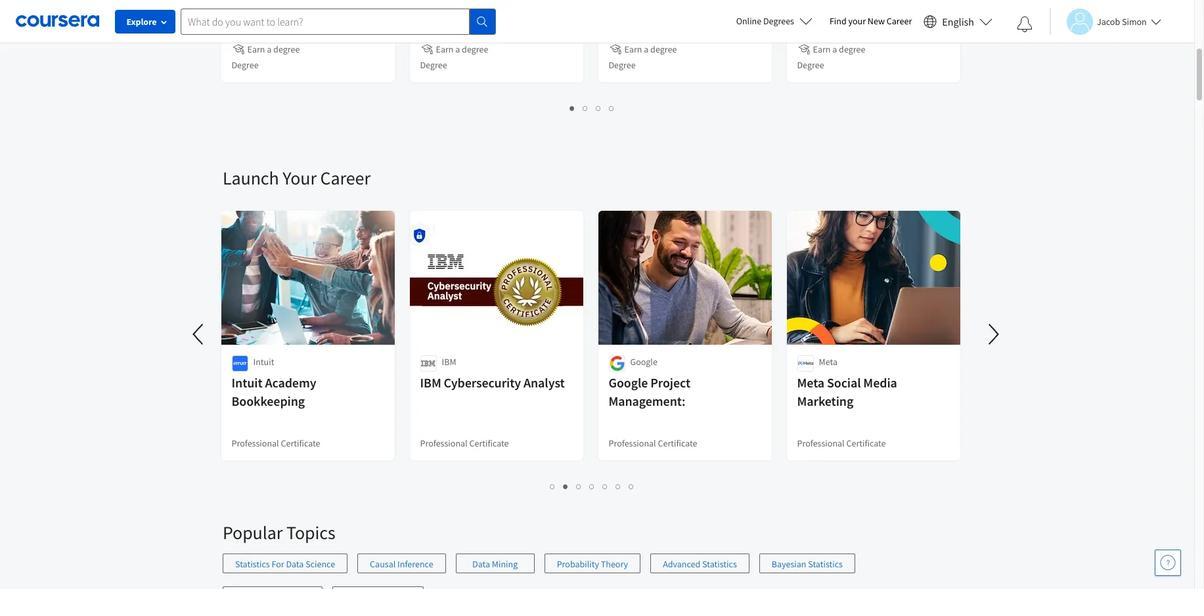 Task type: vqa. For each thing, say whether or not it's contained in the screenshot.
Microsoft Power BI Data Analyst Professional Certificate
no



Task type: locate. For each thing, give the bounding box(es) containing it.
1 certificate from the left
[[281, 438, 321, 450]]

3 degree from the left
[[651, 43, 678, 55]]

statistics right advanced
[[703, 559, 737, 571]]

of inside master of computer science in data science
[[838, 0, 850, 12]]

1 inside launch your career carousel element
[[551, 481, 556, 493]]

ibm for ibm
[[442, 356, 457, 368]]

causal inference link
[[358, 554, 446, 574]]

1 button
[[566, 101, 579, 116], [547, 479, 560, 494]]

0 horizontal spatial 3
[[577, 481, 582, 493]]

professional for google project management:
[[609, 438, 657, 450]]

1 horizontal spatial 1 button
[[566, 101, 579, 116]]

None search field
[[181, 8, 496, 35]]

google
[[631, 356, 658, 368], [609, 375, 649, 391]]

professional certificate for social
[[798, 438, 887, 450]]

1 horizontal spatial list item
[[333, 587, 424, 590]]

What do you want to learn? text field
[[181, 8, 470, 35]]

bayesian statistics
[[772, 559, 843, 571]]

3 certificate from the left
[[659, 438, 698, 450]]

2 professional certificate from the left
[[421, 438, 509, 450]]

popular
[[223, 521, 283, 545]]

0 vertical spatial list
[[223, 101, 962, 116]]

meta image
[[798, 356, 814, 372]]

1 horizontal spatial 4
[[610, 102, 615, 114]]

3 professional certificate from the left
[[609, 438, 698, 450]]

0 horizontal spatial list item
[[223, 587, 323, 590]]

intuit image
[[232, 356, 248, 372]]

0 vertical spatial 1 button
[[566, 101, 579, 116]]

meta
[[820, 356, 838, 368], [798, 375, 825, 391]]

1 horizontal spatial of
[[838, 0, 850, 12]]

2 inside launch your career carousel element
[[564, 481, 569, 493]]

1 vertical spatial 1 button
[[547, 479, 560, 494]]

science
[[232, 14, 275, 31], [798, 14, 841, 31], [885, 14, 928, 31], [306, 559, 335, 571]]

0 horizontal spatial 2
[[564, 481, 569, 493]]

0 vertical spatial career
[[887, 15, 913, 27]]

professional certificate for academy
[[232, 438, 321, 450]]

3 professional from the left
[[609, 438, 657, 450]]

2 of from the left
[[838, 0, 850, 12]]

statistics
[[235, 559, 270, 571], [703, 559, 737, 571], [809, 559, 843, 571]]

meta inside the meta social media marketing
[[798, 375, 825, 391]]

1 degree from the left
[[232, 59, 259, 71]]

statistics left for
[[235, 559, 270, 571]]

career right your
[[321, 166, 371, 190]]

certificate
[[281, 438, 321, 450], [470, 438, 509, 450], [659, 438, 698, 450], [847, 438, 887, 450]]

meta for meta
[[820, 356, 838, 368]]

7 button
[[625, 479, 639, 494]]

2 master from the left
[[798, 0, 836, 12]]

2 degree from the left
[[421, 59, 448, 71]]

intuit
[[254, 356, 275, 368], [232, 375, 263, 391]]

inference
[[398, 559, 434, 571]]

1 list from the top
[[223, 101, 962, 116]]

certificate for analyst
[[470, 438, 509, 450]]

1 horizontal spatial statistics
[[703, 559, 737, 571]]

3 list from the top
[[223, 554, 972, 590]]

earn a degree
[[248, 43, 300, 55], [436, 43, 489, 55], [625, 43, 678, 55], [814, 43, 866, 55]]

certificate down ibm cybersecurity analyst
[[470, 438, 509, 450]]

1 master from the left
[[232, 0, 270, 12]]

probability theory
[[557, 559, 629, 571]]

4 inside launch your career carousel element
[[590, 481, 595, 493]]

6
[[616, 481, 622, 493]]

1 a from the left
[[267, 43, 272, 55]]

0 horizontal spatial ibm
[[421, 375, 442, 391]]

2 horizontal spatial statistics
[[809, 559, 843, 571]]

of
[[272, 0, 284, 12], [838, 0, 850, 12]]

5
[[603, 481, 608, 493]]

1
[[570, 102, 576, 114], [551, 481, 556, 493]]

find your new career link
[[824, 13, 919, 30]]

1 button for bottommost 2 button
[[547, 479, 560, 494]]

0 horizontal spatial 2 button
[[560, 479, 573, 494]]

bayesian statistics link
[[760, 554, 856, 574]]

professional certificate
[[232, 438, 321, 450], [421, 438, 509, 450], [609, 438, 698, 450], [798, 438, 887, 450]]

1 vertical spatial meta
[[798, 375, 825, 391]]

intuit right intuit icon
[[254, 356, 275, 368]]

popular topics
[[223, 521, 336, 545]]

launch your career carousel element
[[183, 127, 1010, 506]]

intuit inside intuit academy bookkeeping
[[232, 375, 263, 391]]

google down the google image
[[609, 375, 649, 391]]

1 vertical spatial intuit
[[232, 375, 263, 391]]

ibm down ibm icon
[[421, 375, 442, 391]]

probability theory link
[[545, 554, 641, 574]]

professional
[[232, 438, 279, 450], [421, 438, 468, 450], [609, 438, 657, 450], [798, 438, 845, 450]]

of inside the master of applied data science
[[272, 0, 284, 12]]

simon
[[1123, 15, 1148, 27]]

1 for 1 button related to topmost 2 button
[[570, 102, 576, 114]]

3 for bottommost 2 button
[[577, 481, 582, 493]]

0 horizontal spatial 1 button
[[547, 479, 560, 494]]

0 vertical spatial 3 button
[[593, 101, 606, 116]]

3 button
[[593, 101, 606, 116], [573, 479, 586, 494]]

1 vertical spatial 4
[[590, 481, 595, 493]]

earn
[[248, 43, 266, 55], [436, 43, 454, 55], [625, 43, 643, 55], [814, 43, 832, 55]]

1 vertical spatial 4 button
[[586, 479, 599, 494]]

0 vertical spatial ibm
[[442, 356, 457, 368]]

list
[[223, 101, 962, 116], [223, 479, 962, 494], [223, 554, 972, 590]]

0 vertical spatial 4 button
[[606, 101, 619, 116]]

statistics right bayesian
[[809, 559, 843, 571]]

1 of from the left
[[272, 0, 284, 12]]

google for google project management:
[[609, 375, 649, 391]]

1 horizontal spatial 3 button
[[593, 101, 606, 116]]

0 vertical spatial 1
[[570, 102, 576, 114]]

of left the applied
[[272, 0, 284, 12]]

3 earn from the left
[[625, 43, 643, 55]]

1 vertical spatial list
[[223, 479, 962, 494]]

1 list item from the left
[[223, 587, 323, 590]]

google right the google image
[[631, 356, 658, 368]]

1 horizontal spatial 3
[[597, 102, 602, 114]]

4
[[610, 102, 615, 114], [590, 481, 595, 493]]

2 earn a degree from the left
[[436, 43, 489, 55]]

ibm
[[442, 356, 457, 368], [421, 375, 442, 391]]

degree
[[232, 59, 259, 71], [421, 59, 448, 71], [609, 59, 636, 71], [798, 59, 825, 71]]

list item down for
[[223, 587, 323, 590]]

online degrees
[[737, 15, 795, 27]]

certificate down the meta social media marketing
[[847, 438, 887, 450]]

master inside the master of applied data science
[[232, 0, 270, 12]]

list item
[[223, 587, 323, 590], [333, 587, 424, 590]]

0 horizontal spatial 1
[[551, 481, 556, 493]]

intuit for intuit
[[254, 356, 275, 368]]

google image
[[609, 356, 626, 372]]

professional certificate down cybersecurity
[[421, 438, 509, 450]]

ibm right ibm icon
[[442, 356, 457, 368]]

statistics for bayesian statistics
[[809, 559, 843, 571]]

bookkeeping
[[232, 393, 305, 410]]

1 vertical spatial ibm
[[421, 375, 442, 391]]

4 a from the left
[[833, 43, 838, 55]]

cybersecurity
[[444, 375, 522, 391]]

online degrees button
[[726, 7, 824, 35]]

1 vertical spatial 3
[[577, 481, 582, 493]]

probability
[[557, 559, 599, 571]]

0 vertical spatial 4
[[610, 102, 615, 114]]

2 statistics from the left
[[703, 559, 737, 571]]

4 button
[[606, 101, 619, 116], [586, 479, 599, 494]]

meta for meta social media marketing
[[798, 375, 825, 391]]

2 a from the left
[[456, 43, 461, 55]]

master for master of computer science in data science
[[798, 0, 836, 12]]

social
[[828, 375, 862, 391]]

career right new
[[887, 15, 913, 27]]

explore
[[127, 16, 157, 28]]

0 horizontal spatial statistics
[[235, 559, 270, 571]]

2 professional from the left
[[421, 438, 468, 450]]

1 earn from the left
[[248, 43, 266, 55]]

0 vertical spatial meta
[[820, 356, 838, 368]]

3 inside launch your career carousel element
[[577, 481, 582, 493]]

professional certificate down marketing
[[798, 438, 887, 450]]

3
[[597, 102, 602, 114], [577, 481, 582, 493]]

statistics for advanced statistics
[[703, 559, 737, 571]]

2 button
[[579, 101, 593, 116], [560, 479, 573, 494]]

0 horizontal spatial of
[[272, 0, 284, 12]]

0 horizontal spatial master
[[232, 0, 270, 12]]

career
[[887, 15, 913, 27], [321, 166, 371, 190]]

2 certificate from the left
[[470, 438, 509, 450]]

meta right meta icon
[[820, 356, 838, 368]]

professional certificate down management:
[[609, 438, 698, 450]]

1 statistics from the left
[[235, 559, 270, 571]]

master left the applied
[[232, 0, 270, 12]]

0 vertical spatial intuit
[[254, 356, 275, 368]]

degrees
[[764, 15, 795, 27]]

3 statistics from the left
[[809, 559, 843, 571]]

4 for topmost 2 button's 3 button's 4 button
[[610, 102, 615, 114]]

google project management:
[[609, 375, 691, 410]]

certificate down management:
[[659, 438, 698, 450]]

show notifications image
[[1018, 16, 1033, 32]]

intuit down intuit icon
[[232, 375, 263, 391]]

ibm cybersecurity analyst
[[421, 375, 565, 391]]

explore button
[[115, 10, 176, 34]]

degree
[[274, 43, 300, 55], [463, 43, 489, 55], [651, 43, 678, 55], [840, 43, 866, 55]]

professional for ibm cybersecurity analyst
[[421, 438, 468, 450]]

launch
[[223, 166, 279, 190]]

0 vertical spatial 2
[[583, 102, 589, 114]]

1 vertical spatial 2
[[564, 481, 569, 493]]

a
[[267, 43, 272, 55], [456, 43, 461, 55], [645, 43, 649, 55], [833, 43, 838, 55]]

topics
[[287, 521, 336, 545]]

0 horizontal spatial 3 button
[[573, 479, 586, 494]]

1 button for topmost 2 button
[[566, 101, 579, 116]]

data
[[331, 0, 357, 12], [857, 14, 882, 31], [286, 559, 304, 571], [473, 559, 490, 571]]

1 horizontal spatial 1
[[570, 102, 576, 114]]

your
[[849, 15, 866, 27]]

1 horizontal spatial 2
[[583, 102, 589, 114]]

2
[[583, 102, 589, 114], [564, 481, 569, 493]]

0 horizontal spatial 4
[[590, 481, 595, 493]]

meta social media marketing
[[798, 375, 898, 410]]

4 professional from the left
[[798, 438, 845, 450]]

data inside master of computer science in data science
[[857, 14, 882, 31]]

4 certificate from the left
[[847, 438, 887, 450]]

4 degree from the left
[[840, 43, 866, 55]]

0 horizontal spatial 4 button
[[586, 479, 599, 494]]

certificate down bookkeeping
[[281, 438, 321, 450]]

new
[[868, 15, 885, 27]]

1 horizontal spatial 4 button
[[606, 101, 619, 116]]

2 list from the top
[[223, 479, 962, 494]]

master of applied data science
[[232, 0, 357, 31]]

google inside google project management:
[[609, 375, 649, 391]]

1 vertical spatial career
[[321, 166, 371, 190]]

analyst
[[524, 375, 565, 391]]

master
[[232, 0, 270, 12], [798, 0, 836, 12]]

1 earn a degree from the left
[[248, 43, 300, 55]]

ibm image
[[421, 356, 437, 372]]

statistics for data science link
[[223, 554, 348, 574]]

previous slide image
[[183, 319, 215, 350]]

of up find
[[838, 0, 850, 12]]

science inside the master of applied data science
[[232, 14, 275, 31]]

master up find
[[798, 0, 836, 12]]

1 horizontal spatial ibm
[[442, 356, 457, 368]]

4 degree from the left
[[798, 59, 825, 71]]

1 professional certificate from the left
[[232, 438, 321, 450]]

1 vertical spatial 1
[[551, 481, 556, 493]]

1 horizontal spatial 2 button
[[579, 101, 593, 116]]

jacob simon
[[1098, 15, 1148, 27]]

0 vertical spatial google
[[631, 356, 658, 368]]

meta down meta icon
[[798, 375, 825, 391]]

1 vertical spatial 3 button
[[573, 479, 586, 494]]

2 vertical spatial list
[[223, 554, 972, 590]]

your
[[283, 166, 317, 190]]

professional certificate down bookkeeping
[[232, 438, 321, 450]]

1 vertical spatial google
[[609, 375, 649, 391]]

2 degree from the left
[[463, 43, 489, 55]]

0 vertical spatial 3
[[597, 102, 602, 114]]

professional certificate for project
[[609, 438, 698, 450]]

list item down causal
[[333, 587, 424, 590]]

4 professional certificate from the left
[[798, 438, 887, 450]]

master inside master of computer science in data science
[[798, 0, 836, 12]]

1 horizontal spatial master
[[798, 0, 836, 12]]

1 professional from the left
[[232, 438, 279, 450]]



Task type: describe. For each thing, give the bounding box(es) containing it.
theory
[[601, 559, 629, 571]]

causal inference
[[370, 559, 434, 571]]

1 horizontal spatial career
[[887, 15, 913, 27]]

academy
[[266, 375, 317, 391]]

3 earn a degree from the left
[[625, 43, 678, 55]]

bayesian
[[772, 559, 807, 571]]

0 vertical spatial 2 button
[[579, 101, 593, 116]]

project
[[651, 375, 691, 391]]

management:
[[609, 393, 686, 410]]

mining
[[492, 559, 518, 571]]

master of computer science in data science
[[798, 0, 928, 31]]

1 for bottommost 2 button's 1 button
[[551, 481, 556, 493]]

advanced statistics link
[[651, 554, 750, 574]]

2 list item from the left
[[333, 587, 424, 590]]

ibm for ibm cybersecurity analyst
[[421, 375, 442, 391]]

7
[[629, 481, 635, 493]]

intuit for intuit academy bookkeeping
[[232, 375, 263, 391]]

3 a from the left
[[645, 43, 649, 55]]

certificate for management:
[[659, 438, 698, 450]]

jacob
[[1098, 15, 1121, 27]]

list inside launch your career carousel element
[[223, 479, 962, 494]]

3 button for topmost 2 button
[[593, 101, 606, 116]]

online
[[737, 15, 762, 27]]

intuit academy bookkeeping
[[232, 375, 317, 410]]

2 earn from the left
[[436, 43, 454, 55]]

6 button
[[612, 479, 625, 494]]

data mining link
[[456, 554, 535, 574]]

3 degree from the left
[[609, 59, 636, 71]]

2 for 3 button associated with bottommost 2 button
[[564, 481, 569, 493]]

master for master of applied data science
[[232, 0, 270, 12]]

data inside the master of applied data science
[[331, 0, 357, 12]]

1 vertical spatial 2 button
[[560, 479, 573, 494]]

in
[[843, 14, 854, 31]]

4 earn a degree from the left
[[814, 43, 866, 55]]

causal
[[370, 559, 396, 571]]

certificate for bookkeeping
[[281, 438, 321, 450]]

4 for 4 button corresponding to 3 button associated with bottommost 2 button
[[590, 481, 595, 493]]

computer
[[852, 0, 908, 12]]

of for in
[[838, 0, 850, 12]]

english button
[[919, 0, 999, 43]]

help center image
[[1161, 555, 1177, 571]]

science inside list
[[306, 559, 335, 571]]

list containing statistics for data science
[[223, 554, 972, 590]]

coursera image
[[16, 11, 99, 32]]

statistics for data science
[[235, 559, 335, 571]]

3 for topmost 2 button
[[597, 102, 602, 114]]

professional for meta social media marketing
[[798, 438, 845, 450]]

3 button for bottommost 2 button
[[573, 479, 586, 494]]

jacob simon button
[[1050, 8, 1162, 35]]

4 earn from the left
[[814, 43, 832, 55]]

4 button for 3 button associated with bottommost 2 button
[[586, 479, 599, 494]]

english
[[943, 15, 975, 28]]

data mining
[[473, 559, 518, 571]]

media
[[864, 375, 898, 391]]

find your new career
[[830, 15, 913, 27]]

professional for intuit academy bookkeeping
[[232, 438, 279, 450]]

of for science
[[272, 0, 284, 12]]

marketing
[[798, 393, 854, 410]]

applied
[[286, 0, 329, 12]]

0 horizontal spatial career
[[321, 166, 371, 190]]

next slide image
[[979, 319, 1010, 350]]

professional certificate for cybersecurity
[[421, 438, 509, 450]]

advanced statistics
[[663, 559, 737, 571]]

2 for topmost 2 button's 3 button
[[583, 102, 589, 114]]

for
[[272, 559, 284, 571]]

5 button
[[599, 479, 612, 494]]

google for google
[[631, 356, 658, 368]]

chevron down image
[[51, 20, 60, 29]]

launch your career
[[223, 166, 371, 190]]

1 degree from the left
[[274, 43, 300, 55]]

advanced
[[663, 559, 701, 571]]

find
[[830, 15, 847, 27]]

4 button for topmost 2 button's 3 button
[[606, 101, 619, 116]]

certificate for media
[[847, 438, 887, 450]]



